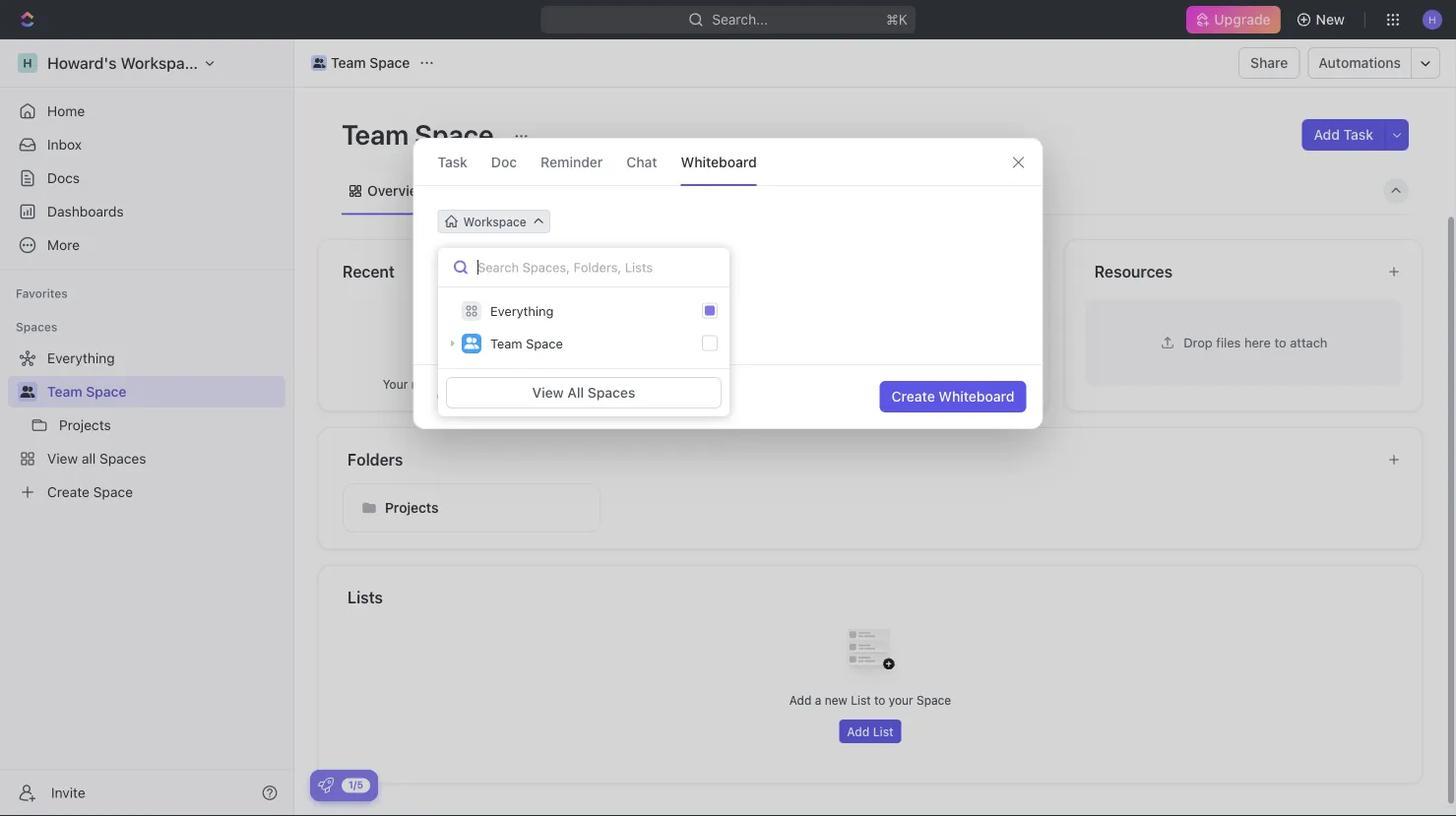 Task type: locate. For each thing, give the bounding box(es) containing it.
space
[[369, 55, 410, 71], [415, 118, 494, 150], [526, 336, 563, 351], [86, 383, 126, 400], [917, 693, 951, 706]]

0 vertical spatial task
[[1344, 127, 1373, 143]]

2 vertical spatial to
[[874, 693, 885, 706]]

add list button
[[839, 719, 902, 743]]

add task
[[1314, 127, 1373, 143]]

gantt
[[695, 183, 731, 199]]

1 vertical spatial list
[[851, 693, 871, 706]]

workspace button
[[438, 210, 550, 233]]

docs right 'any'
[[876, 377, 905, 391]]

1 horizontal spatial docs
[[716, 262, 754, 281]]

overview
[[367, 183, 428, 199]]

team inside tree
[[47, 383, 82, 400]]

0 horizontal spatial task
[[438, 154, 468, 170]]

view
[[532, 384, 564, 401]]

board link
[[461, 177, 503, 205]]

inbox
[[47, 136, 82, 153]]

to
[[1274, 335, 1286, 350], [908, 377, 919, 391], [874, 693, 885, 706]]

1 vertical spatial spaces
[[588, 384, 635, 401]]

onboarding checklist button image
[[318, 778, 334, 794]]

whiteboard button
[[681, 139, 757, 185]]

everything
[[490, 304, 554, 319]]

create whiteboard button
[[880, 381, 1026, 413]]

list link
[[536, 177, 563, 205]]

0 vertical spatial whiteboard
[[681, 154, 757, 170]]

1 horizontal spatial whiteboard
[[939, 388, 1015, 405]]

add left a
[[789, 693, 812, 706]]

lists
[[348, 588, 383, 606]]

0 horizontal spatial list
[[540, 183, 563, 199]]

reminder button
[[541, 139, 603, 185]]

0 vertical spatial spaces
[[16, 320, 57, 334]]

spaces right all
[[588, 384, 635, 401]]

add inside 'button'
[[1314, 127, 1340, 143]]

docs down inbox at the top left
[[47, 170, 80, 186]]

here
[[1244, 335, 1271, 350]]

dialog
[[413, 138, 1043, 429]]

2 horizontal spatial to
[[1274, 335, 1286, 350]]

1 horizontal spatial task
[[1344, 127, 1373, 143]]

⌘k
[[886, 11, 907, 28]]

1 horizontal spatial list
[[851, 693, 871, 706]]

whiteboard
[[681, 154, 757, 170], [939, 388, 1015, 405]]

1 horizontal spatial to
[[908, 377, 919, 391]]

task inside 'button'
[[1344, 127, 1373, 143]]

0 vertical spatial to
[[1274, 335, 1286, 350]]

task
[[1344, 127, 1373, 143], [438, 154, 468, 170]]

to left this
[[908, 377, 919, 391]]

0 horizontal spatial add
[[789, 693, 812, 706]]

0 horizontal spatial whiteboard
[[681, 154, 757, 170]]

docs
[[47, 170, 80, 186], [716, 262, 754, 281], [876, 377, 905, 391]]

1 vertical spatial add
[[789, 693, 812, 706]]

0 vertical spatial docs
[[47, 170, 80, 186]]

0 vertical spatial add
[[1314, 127, 1340, 143]]

new
[[825, 693, 848, 706]]

table
[[767, 183, 802, 199]]

share
[[1250, 55, 1288, 71]]

calendar
[[600, 183, 658, 199]]

spaces down favorites
[[16, 320, 57, 334]]

dashboards link
[[8, 196, 286, 227]]

0 vertical spatial list
[[540, 183, 563, 199]]

user group image
[[464, 337, 479, 349], [20, 386, 35, 398]]

team space link
[[306, 51, 415, 75], [47, 376, 282, 408]]

drop files here to attach
[[1184, 335, 1328, 350]]

team
[[331, 55, 366, 71], [342, 118, 409, 150], [490, 336, 522, 351], [47, 383, 82, 400]]

list
[[540, 183, 563, 199], [851, 693, 871, 706], [873, 724, 894, 738]]

2 vertical spatial list
[[873, 724, 894, 738]]

1 horizontal spatial add
[[847, 724, 870, 738]]

calendar link
[[596, 177, 658, 205]]

board
[[465, 183, 503, 199]]

overview link
[[363, 177, 428, 205]]

add list
[[847, 724, 894, 738]]

a
[[815, 693, 821, 706]]

0 horizontal spatial spaces
[[16, 320, 57, 334]]

1 horizontal spatial user group image
[[464, 337, 479, 349]]

0 horizontal spatial team space link
[[47, 376, 282, 408]]

automations button
[[1309, 48, 1411, 78]]

1 vertical spatial whiteboard
[[939, 388, 1015, 405]]

doc button
[[491, 139, 517, 185]]

2 horizontal spatial docs
[[876, 377, 905, 391]]

to left 'your'
[[874, 693, 885, 706]]

spaces
[[16, 320, 57, 334], [588, 384, 635, 401]]

user group image inside team space tree
[[20, 386, 35, 398]]

2 horizontal spatial add
[[1314, 127, 1340, 143]]

added
[[815, 377, 850, 391]]

team space
[[331, 55, 410, 71], [342, 118, 500, 150], [490, 336, 563, 351], [47, 383, 126, 400]]

will
[[529, 377, 547, 391]]

projects
[[385, 499, 439, 515]]

1 horizontal spatial team space link
[[306, 51, 415, 75]]

1 vertical spatial docs
[[716, 262, 754, 281]]

whiteboard up the gantt
[[681, 154, 757, 170]]

add down add a new list to your space
[[847, 724, 870, 738]]

2 vertical spatial docs
[[876, 377, 905, 391]]

recent
[[411, 377, 447, 391]]

Search Spaces, Folders, Lists text field
[[438, 248, 730, 287]]

1 horizontal spatial spaces
[[588, 384, 635, 401]]

inbox link
[[8, 129, 286, 160]]

reminder
[[541, 154, 603, 170]]

0 horizontal spatial user group image
[[20, 386, 35, 398]]

2 vertical spatial add
[[847, 724, 870, 738]]

add
[[1314, 127, 1340, 143], [789, 693, 812, 706], [847, 724, 870, 738]]

1 vertical spatial user group image
[[20, 386, 35, 398]]

1 vertical spatial team space link
[[47, 376, 282, 408]]

docs down the gantt
[[716, 262, 754, 281]]

docs link
[[8, 162, 286, 194]]

list right new in the right of the page
[[851, 693, 871, 706]]

no lists icon. image
[[831, 613, 910, 692]]

add for add list
[[847, 724, 870, 738]]

0 vertical spatial user group image
[[464, 337, 479, 349]]

doc
[[491, 154, 517, 170]]

list inside button
[[873, 724, 894, 738]]

list down add a new list to your space
[[873, 724, 894, 738]]

add down automations button
[[1314, 127, 1340, 143]]

spaces inside sidebar "navigation"
[[16, 320, 57, 334]]

resources button
[[1093, 259, 1371, 283]]

Name this Whiteboard... field
[[414, 249, 1042, 273]]

add inside button
[[847, 724, 870, 738]]

add a new list to your space
[[789, 693, 951, 706]]

0 horizontal spatial docs
[[47, 170, 80, 186]]

0 vertical spatial team space link
[[306, 51, 415, 75]]

location.
[[946, 377, 994, 391]]

task up board link
[[438, 154, 468, 170]]

no recent items image
[[457, 297, 536, 376]]

to right here
[[1274, 335, 1286, 350]]

task down automations button
[[1344, 127, 1373, 143]]

invite
[[51, 785, 85, 801]]

2 horizontal spatial list
[[873, 724, 894, 738]]

table link
[[763, 177, 802, 205]]

whiteboard right create
[[939, 388, 1015, 405]]

team space link inside tree
[[47, 376, 282, 408]]

1 vertical spatial to
[[908, 377, 919, 391]]

you haven't added any docs to this location.
[[747, 377, 994, 391]]

list down reminder
[[540, 183, 563, 199]]

lists button
[[347, 585, 1399, 609]]

create whiteboard
[[892, 388, 1015, 405]]



Task type: vqa. For each thing, say whether or not it's contained in the screenshot.
the "Everything"
yes



Task type: describe. For each thing, give the bounding box(es) containing it.
gantt link
[[691, 177, 731, 205]]

add task button
[[1302, 119, 1385, 151]]

favorites
[[16, 287, 68, 300]]

drop
[[1184, 335, 1213, 350]]

new
[[1316, 11, 1345, 28]]

1 vertical spatial task
[[438, 154, 468, 170]]

show
[[550, 377, 579, 391]]

chat button
[[626, 139, 657, 185]]

workspace
[[463, 215, 527, 228]]

workspace button
[[438, 210, 550, 233]]

add for add task
[[1314, 127, 1340, 143]]

upgrade
[[1214, 11, 1271, 28]]

spaces inside 'button'
[[588, 384, 635, 401]]

no most used docs image
[[831, 297, 910, 376]]

search...
[[712, 11, 768, 28]]

here.
[[583, 377, 611, 391]]

space inside tree
[[86, 383, 126, 400]]

0 horizontal spatial to
[[874, 693, 885, 706]]

favorites button
[[8, 282, 76, 305]]

onboarding checklist button element
[[318, 778, 334, 794]]

home
[[47, 103, 85, 119]]

1/5
[[349, 779, 363, 791]]

team space inside tree
[[47, 383, 126, 400]]

create
[[892, 388, 935, 405]]

view all spaces button
[[446, 377, 722, 409]]

all
[[567, 384, 584, 401]]

team space tree
[[8, 343, 286, 508]]

task button
[[438, 139, 468, 185]]

automations
[[1319, 55, 1401, 71]]

this
[[922, 377, 943, 391]]

your
[[889, 693, 913, 706]]

folders button
[[347, 447, 1371, 471]]

view all spaces
[[532, 384, 635, 401]]

user group image
[[313, 58, 325, 68]]

dashboards
[[47, 203, 124, 220]]

recent
[[343, 262, 395, 281]]

docs inside sidebar "navigation"
[[47, 170, 80, 186]]

any
[[853, 377, 873, 391]]

new button
[[1288, 4, 1357, 35]]

share button
[[1239, 47, 1300, 79]]

opened
[[450, 377, 492, 391]]

files
[[1216, 335, 1241, 350]]

attach
[[1290, 335, 1328, 350]]

projects button
[[343, 483, 601, 532]]

dialog containing task
[[413, 138, 1043, 429]]

folders
[[348, 450, 403, 469]]

sidebar navigation
[[0, 39, 294, 816]]

add for add a new list to your space
[[789, 693, 812, 706]]

your
[[383, 377, 408, 391]]

resources
[[1094, 262, 1173, 281]]

home link
[[8, 96, 286, 127]]

you
[[747, 377, 767, 391]]

chat
[[626, 154, 657, 170]]

your recent opened items will show here.
[[383, 377, 611, 391]]

upgrade link
[[1187, 6, 1281, 33]]

whiteboard inside create whiteboard button
[[939, 388, 1015, 405]]

items
[[495, 377, 526, 391]]

haven't
[[771, 377, 812, 391]]



